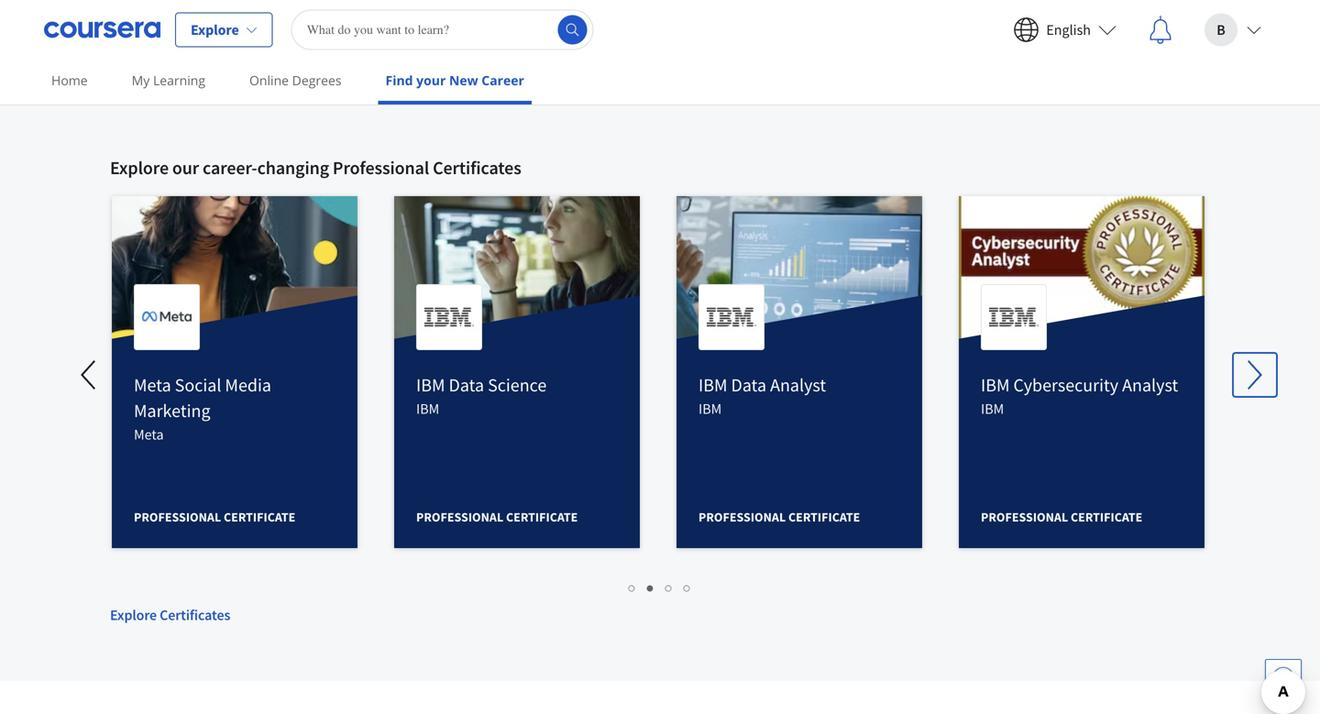 Task type: describe. For each thing, give the bounding box(es) containing it.
home
[[51, 72, 88, 89]]

data for science
[[449, 373, 484, 396]]

certificate for ibm data analyst
[[789, 509, 860, 525]]

online degrees
[[249, 72, 342, 89]]

explore our career-changing professional certificates
[[110, 156, 522, 179]]

professional for ibm data science
[[416, 509, 504, 525]]

your
[[416, 72, 446, 89]]

find your new career link
[[378, 60, 532, 105]]

learning
[[153, 72, 205, 89]]

meta social media marketing link
[[134, 373, 271, 422]]

explore button
[[175, 12, 273, 47]]

online degrees link
[[242, 60, 349, 101]]

home link
[[44, 60, 95, 101]]

list inside "career academy - gateway certificates carousel" element
[[110, 577, 1210, 598]]

next slide image
[[1233, 353, 1277, 397]]

professional certificate for ibm data analyst
[[699, 509, 860, 525]]

meta social media marketing meta
[[134, 373, 271, 444]]

explore certificates link
[[110, 558, 1210, 626]]

1 horizontal spatial certificates
[[433, 156, 522, 179]]

social
[[175, 373, 221, 396]]

career-
[[203, 156, 257, 179]]

4 button
[[679, 577, 697, 598]]

my learning
[[132, 72, 205, 89]]

find your new career
[[386, 72, 524, 89]]

ibm cybersecurity analyst link
[[981, 373, 1179, 396]]

professional certificate for meta social media marketing
[[134, 509, 296, 525]]

data for analyst
[[731, 373, 767, 396]]

3 button
[[660, 577, 679, 598]]

science
[[488, 373, 547, 396]]

2 meta from the top
[[134, 425, 164, 444]]

online
[[249, 72, 289, 89]]

explore for explore our career-changing professional certificates
[[110, 156, 169, 179]]

1 meta from the top
[[134, 373, 171, 396]]

explore for explore
[[191, 21, 239, 39]]

b
[[1217, 21, 1226, 39]]

professional for meta social media marketing
[[134, 509, 221, 525]]

english
[[1047, 21, 1091, 39]]

cybersecurity
[[1014, 373, 1119, 396]]

ibm data analyst link
[[699, 373, 826, 396]]

media
[[225, 373, 271, 396]]



Task type: vqa. For each thing, say whether or not it's contained in the screenshot.
Contemporary History Carousel element
no



Task type: locate. For each thing, give the bounding box(es) containing it.
0 vertical spatial certificates
[[433, 156, 522, 179]]

data
[[449, 373, 484, 396], [731, 373, 767, 396]]

ibm data science link
[[416, 373, 547, 396]]

4 certificate from the left
[[1071, 509, 1143, 525]]

b button
[[1190, 0, 1276, 59]]

0 horizontal spatial analyst
[[770, 373, 826, 396]]

certificate
[[224, 509, 296, 525], [506, 509, 578, 525], [789, 509, 860, 525], [1071, 509, 1143, 525]]

3 certificate from the left
[[789, 509, 860, 525]]

1 vertical spatial meta
[[134, 425, 164, 444]]

meta down marketing
[[134, 425, 164, 444]]

2 data from the left
[[731, 373, 767, 396]]

1 button
[[624, 577, 642, 598]]

1 data from the left
[[449, 373, 484, 396]]

1 analyst from the left
[[770, 373, 826, 396]]

career academy - gateway certificates carousel element
[[68, 100, 1277, 691]]

professional certificate for ibm data science
[[416, 509, 578, 525]]

certificate for meta social media marketing
[[224, 509, 296, 525]]

certificates
[[433, 156, 522, 179], [160, 606, 230, 624]]

professional certificate for ibm cybersecurity analyst
[[981, 509, 1143, 525]]

1
[[629, 578, 636, 596]]

ibm data science ibm
[[416, 373, 547, 418]]

analyst for ibm cybersecurity analyst
[[1123, 373, 1179, 396]]

0 horizontal spatial data
[[449, 373, 484, 396]]

explore certificates
[[110, 606, 230, 624]]

meta
[[134, 373, 171, 396], [134, 425, 164, 444]]

ibm data analyst ibm
[[699, 373, 826, 418]]

2 vertical spatial explore
[[110, 606, 157, 624]]

1 horizontal spatial analyst
[[1123, 373, 1179, 396]]

professional certificate
[[134, 509, 296, 525], [416, 509, 578, 525], [699, 509, 860, 525], [981, 509, 1143, 525]]

english button
[[999, 0, 1132, 59]]

ibm
[[416, 373, 445, 396], [699, 373, 728, 396], [981, 373, 1010, 396], [416, 400, 439, 418], [699, 400, 722, 418], [981, 400, 1004, 418]]

2 button
[[642, 577, 660, 598]]

list containing 1
[[110, 577, 1210, 598]]

1 horizontal spatial data
[[731, 373, 767, 396]]

1 certificate from the left
[[224, 509, 296, 525]]

professional for ibm cybersecurity analyst
[[981, 509, 1068, 525]]

0 vertical spatial meta
[[134, 373, 171, 396]]

2
[[647, 578, 655, 596]]

professional for ibm data analyst
[[699, 509, 786, 525]]

0 vertical spatial explore
[[191, 21, 239, 39]]

0 horizontal spatial certificates
[[160, 606, 230, 624]]

previous slide image
[[68, 353, 112, 397]]

1 vertical spatial certificates
[[160, 606, 230, 624]]

changing
[[257, 156, 329, 179]]

degrees
[[292, 72, 342, 89]]

ibm cybersecurity analyst ibm
[[981, 373, 1179, 418]]

career
[[482, 72, 524, 89]]

What do you want to learn? text field
[[291, 10, 594, 50]]

explore for explore certificates
[[110, 606, 157, 624]]

new
[[449, 72, 478, 89]]

certificates inside explore certificates link
[[160, 606, 230, 624]]

1 professional certificate from the left
[[134, 509, 296, 525]]

analyst for ibm data analyst
[[770, 373, 826, 396]]

2 analyst from the left
[[1123, 373, 1179, 396]]

4 professional certificate from the left
[[981, 509, 1143, 525]]

4
[[684, 578, 691, 596]]

professional
[[333, 156, 429, 179], [134, 509, 221, 525], [416, 509, 504, 525], [699, 509, 786, 525], [981, 509, 1068, 525]]

list
[[110, 577, 1210, 598]]

1 vertical spatial explore
[[110, 156, 169, 179]]

find
[[386, 72, 413, 89]]

data inside ibm data analyst ibm
[[731, 373, 767, 396]]

data inside ibm data science ibm
[[449, 373, 484, 396]]

3
[[666, 578, 673, 596]]

our
[[172, 156, 199, 179]]

explore inside popup button
[[191, 21, 239, 39]]

None search field
[[291, 10, 594, 50]]

analyst
[[770, 373, 826, 396], [1123, 373, 1179, 396]]

my learning link
[[124, 60, 213, 101]]

my
[[132, 72, 150, 89]]

certificate for ibm data science
[[506, 509, 578, 525]]

help center image
[[1273, 667, 1295, 689]]

analyst inside ibm cybersecurity analyst ibm
[[1123, 373, 1179, 396]]

marketing
[[134, 399, 210, 422]]

coursera image
[[44, 15, 160, 44]]

2 certificate from the left
[[506, 509, 578, 525]]

explore
[[191, 21, 239, 39], [110, 156, 169, 179], [110, 606, 157, 624]]

3 professional certificate from the left
[[699, 509, 860, 525]]

2 professional certificate from the left
[[416, 509, 578, 525]]

certificate for ibm cybersecurity analyst
[[1071, 509, 1143, 525]]

analyst inside ibm data analyst ibm
[[770, 373, 826, 396]]

meta up marketing
[[134, 373, 171, 396]]



